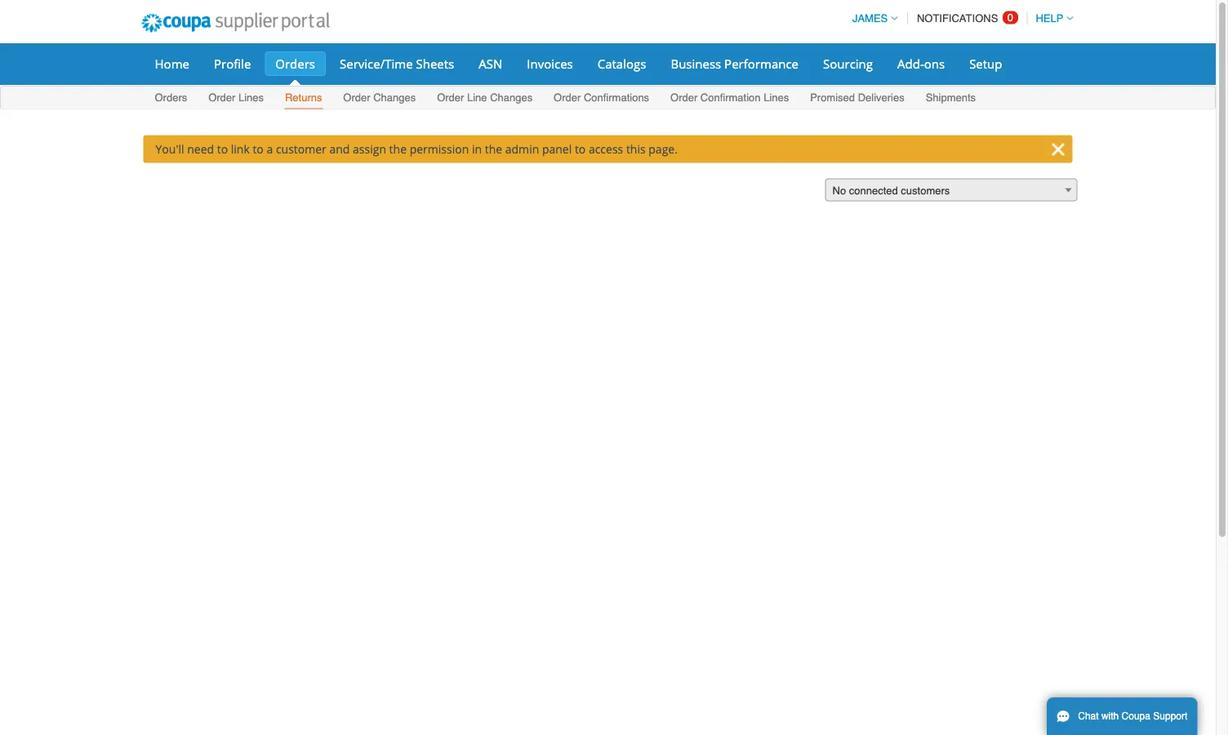 Task type: locate. For each thing, give the bounding box(es) containing it.
1 horizontal spatial lines
[[764, 91, 789, 104]]

changes right line
[[490, 91, 533, 104]]

2 lines from the left
[[764, 91, 789, 104]]

0 horizontal spatial changes
[[373, 91, 416, 104]]

to left "a"
[[253, 141, 264, 157]]

0 horizontal spatial orders
[[155, 91, 187, 104]]

sheets
[[416, 55, 454, 72]]

service/time
[[340, 55, 413, 72]]

the right assign
[[389, 141, 407, 157]]

changes
[[373, 91, 416, 104], [490, 91, 533, 104]]

0 vertical spatial orders link
[[265, 51, 326, 76]]

help
[[1036, 12, 1064, 25]]

order inside "link"
[[208, 91, 236, 104]]

order down profile link on the left top of the page
[[208, 91, 236, 104]]

changes down service/time sheets link
[[373, 91, 416, 104]]

orders link up returns
[[265, 51, 326, 76]]

notifications 0
[[917, 11, 1014, 25]]

need
[[187, 141, 214, 157]]

deliveries
[[858, 91, 905, 104]]

add-ons link
[[887, 51, 956, 76]]

setup link
[[959, 51, 1013, 76]]

order for order confirmation lines
[[671, 91, 698, 104]]

0 horizontal spatial lines
[[239, 91, 264, 104]]

permission
[[410, 141, 469, 157]]

business
[[671, 55, 722, 72]]

profile
[[214, 55, 251, 72]]

lines down 'performance' on the right top
[[764, 91, 789, 104]]

2 horizontal spatial to
[[575, 141, 586, 157]]

order down business
[[671, 91, 698, 104]]

with
[[1102, 711, 1119, 722]]

navigation
[[845, 2, 1074, 34]]

orders link down home link
[[154, 88, 188, 109]]

order
[[208, 91, 236, 104], [343, 91, 371, 104], [437, 91, 464, 104], [554, 91, 581, 104], [671, 91, 698, 104]]

catalogs link
[[587, 51, 657, 76]]

no
[[833, 185, 846, 197]]

the right in
[[485, 141, 502, 157]]

order line changes link
[[436, 88, 534, 109]]

chat with coupa support button
[[1047, 698, 1198, 735]]

order down the service/time at left
[[343, 91, 371, 104]]

1 vertical spatial orders link
[[154, 88, 188, 109]]

chat with coupa support
[[1079, 711, 1188, 722]]

order lines link
[[208, 88, 265, 109]]

1 changes from the left
[[373, 91, 416, 104]]

orders
[[276, 55, 315, 72], [155, 91, 187, 104]]

the
[[389, 141, 407, 157], [485, 141, 502, 157]]

No connected customers field
[[825, 178, 1078, 202]]

service/time sheets link
[[329, 51, 465, 76]]

lines inside the order confirmation lines link
[[764, 91, 789, 104]]

order confirmation lines
[[671, 91, 789, 104]]

1 horizontal spatial to
[[253, 141, 264, 157]]

orders up returns
[[276, 55, 315, 72]]

order changes link
[[343, 88, 417, 109]]

order left line
[[437, 91, 464, 104]]

lines down profile link on the left top of the page
[[239, 91, 264, 104]]

1 horizontal spatial changes
[[490, 91, 533, 104]]

1 horizontal spatial the
[[485, 141, 502, 157]]

setup
[[970, 55, 1003, 72]]

1 horizontal spatial orders
[[276, 55, 315, 72]]

promised
[[810, 91, 855, 104]]

order down invoices link in the left top of the page
[[554, 91, 581, 104]]

returns link
[[284, 88, 323, 109]]

sourcing
[[823, 55, 873, 72]]

1 order from the left
[[208, 91, 236, 104]]

connected
[[849, 185, 898, 197]]

to right panel
[[575, 141, 586, 157]]

invoices link
[[517, 51, 584, 76]]

lines
[[239, 91, 264, 104], [764, 91, 789, 104]]

0 vertical spatial orders
[[276, 55, 315, 72]]

admin
[[505, 141, 539, 157]]

shipments
[[926, 91, 976, 104]]

james
[[853, 12, 888, 25]]

asn link
[[468, 51, 513, 76]]

5 order from the left
[[671, 91, 698, 104]]

0 horizontal spatial the
[[389, 141, 407, 157]]

1 vertical spatial orders
[[155, 91, 187, 104]]

orders down home link
[[155, 91, 187, 104]]

4 order from the left
[[554, 91, 581, 104]]

confirmation
[[701, 91, 761, 104]]

customer
[[276, 141, 327, 157]]

panel
[[542, 141, 572, 157]]

1 lines from the left
[[239, 91, 264, 104]]

to
[[217, 141, 228, 157], [253, 141, 264, 157], [575, 141, 586, 157]]

3 order from the left
[[437, 91, 464, 104]]

james link
[[845, 12, 898, 25]]

you'll
[[156, 141, 184, 157]]

add-
[[898, 55, 925, 72]]

access
[[589, 141, 624, 157]]

a
[[267, 141, 273, 157]]

0 horizontal spatial to
[[217, 141, 228, 157]]

2 order from the left
[[343, 91, 371, 104]]

chat
[[1079, 711, 1099, 722]]

to left link
[[217, 141, 228, 157]]

link
[[231, 141, 250, 157]]

order for order changes
[[343, 91, 371, 104]]

profile link
[[203, 51, 262, 76]]

orders link
[[265, 51, 326, 76], [154, 88, 188, 109]]

order for order confirmations
[[554, 91, 581, 104]]

order confirmations link
[[553, 88, 650, 109]]

promised deliveries
[[810, 91, 905, 104]]



Task type: describe. For each thing, give the bounding box(es) containing it.
ons
[[925, 55, 945, 72]]

help link
[[1029, 12, 1074, 25]]

service/time sheets
[[340, 55, 454, 72]]

shipments link
[[925, 88, 977, 109]]

in
[[472, 141, 482, 157]]

order for order lines
[[208, 91, 236, 104]]

No connected customers text field
[[826, 179, 1077, 202]]

confirmations
[[584, 91, 650, 104]]

order line changes
[[437, 91, 533, 104]]

performance
[[725, 55, 799, 72]]

sourcing link
[[813, 51, 884, 76]]

2 to from the left
[[253, 141, 264, 157]]

order for order line changes
[[437, 91, 464, 104]]

home
[[155, 55, 190, 72]]

business performance link
[[660, 51, 810, 76]]

assign
[[353, 141, 386, 157]]

catalogs
[[598, 55, 647, 72]]

0
[[1008, 11, 1014, 24]]

lines inside order lines "link"
[[239, 91, 264, 104]]

2 the from the left
[[485, 141, 502, 157]]

0 horizontal spatial orders link
[[154, 88, 188, 109]]

promised deliveries link
[[810, 88, 906, 109]]

support
[[1154, 711, 1188, 722]]

navigation containing notifications 0
[[845, 2, 1074, 34]]

order confirmation lines link
[[670, 88, 790, 109]]

this
[[626, 141, 646, 157]]

1 to from the left
[[217, 141, 228, 157]]

customers
[[901, 185, 950, 197]]

notifications
[[917, 12, 999, 25]]

business performance
[[671, 55, 799, 72]]

returns
[[285, 91, 322, 104]]

and
[[330, 141, 350, 157]]

3 to from the left
[[575, 141, 586, 157]]

order lines
[[208, 91, 264, 104]]

add-ons
[[898, 55, 945, 72]]

2 changes from the left
[[490, 91, 533, 104]]

1 horizontal spatial orders link
[[265, 51, 326, 76]]

asn
[[479, 55, 503, 72]]

coupa
[[1122, 711, 1151, 722]]

line
[[467, 91, 487, 104]]

you'll need to link to a customer and assign the permission in the admin panel to access this page.
[[156, 141, 678, 157]]

no connected customers
[[833, 185, 950, 197]]

order changes
[[343, 91, 416, 104]]

invoices
[[527, 55, 573, 72]]

1 the from the left
[[389, 141, 407, 157]]

home link
[[144, 51, 200, 76]]

coupa supplier portal image
[[130, 2, 341, 43]]

page.
[[649, 141, 678, 157]]

order confirmations
[[554, 91, 650, 104]]



Task type: vqa. For each thing, say whether or not it's contained in the screenshot.
1st Lines from right
yes



